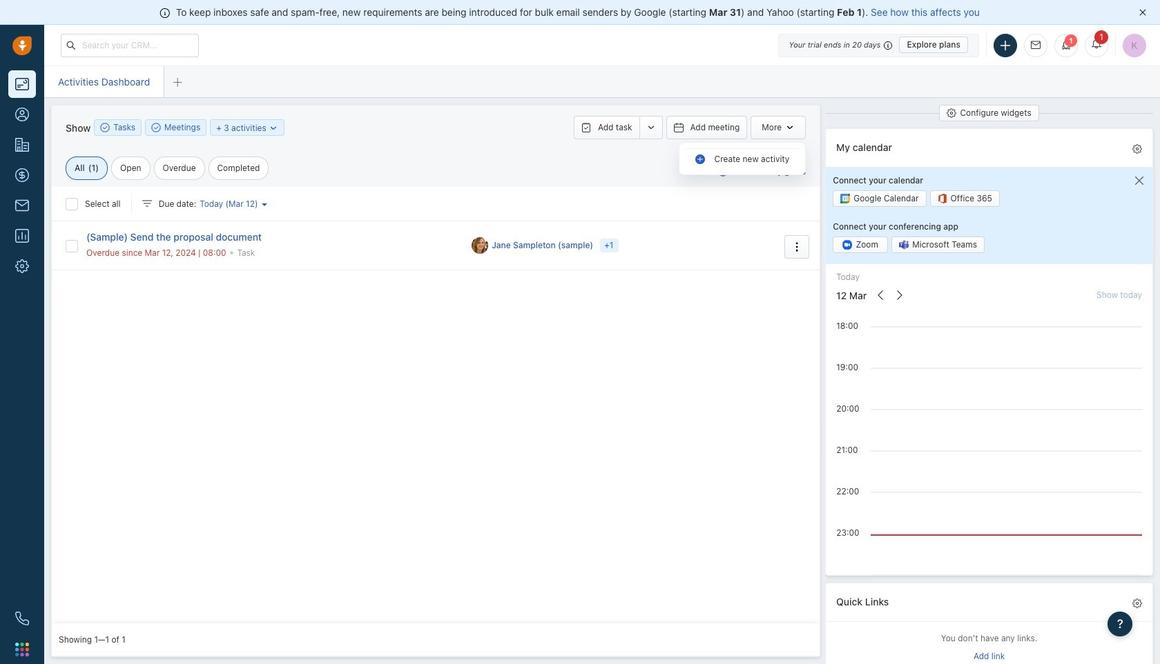 Task type: describe. For each thing, give the bounding box(es) containing it.
phone image
[[15, 612, 29, 626]]

Search your CRM... text field
[[61, 33, 199, 57]]

send email image
[[1031, 41, 1041, 50]]

phone element
[[8, 606, 36, 633]]

freshworks switcher image
[[15, 643, 29, 657]]



Task type: locate. For each thing, give the bounding box(es) containing it.
down image
[[269, 123, 278, 133]]

close image
[[1139, 9, 1146, 16]]



